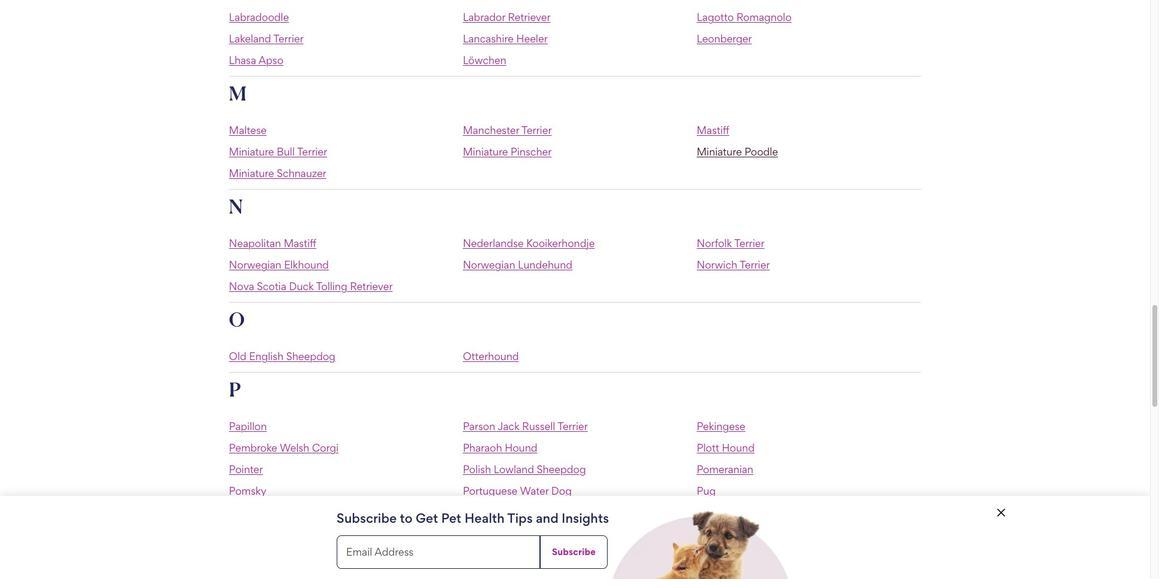 Task type: locate. For each thing, give the bounding box(es) containing it.
labradoodle link
[[229, 11, 289, 23]]

manchester
[[463, 124, 519, 136]]

plott hound
[[697, 441, 755, 454]]

norwegian down neapolitan on the top
[[229, 258, 281, 271]]

terrier for lakeland
[[273, 32, 304, 45]]

none email field inside the newsletter subscription element
[[337, 535, 540, 569]]

pembroke
[[229, 441, 277, 454]]

norwegian down nederlandse
[[463, 258, 515, 271]]

1 horizontal spatial sheepdog
[[537, 463, 586, 476]]

hound up the pomeranian link
[[722, 441, 755, 454]]

None email field
[[337, 535, 540, 569]]

m
[[229, 81, 247, 105]]

lagotto
[[697, 11, 734, 23]]

subscribe inside button
[[552, 546, 596, 558]]

0 vertical spatial sheepdog
[[286, 350, 336, 362]]

nova scotia duck tolling retriever link
[[229, 280, 393, 292]]

miniature for miniature poodle
[[697, 145, 742, 158]]

lagotto romagnolo
[[697, 11, 792, 23]]

sheepdog up dog
[[537, 463, 586, 476]]

otterhound
[[463, 350, 519, 362]]

and
[[536, 510, 559, 526]]

water
[[520, 485, 549, 497]]

lancashire heeler link
[[463, 32, 548, 45]]

mastiff
[[697, 124, 730, 136], [284, 237, 316, 249]]

parson
[[463, 420, 495, 432]]

0 horizontal spatial norwegian
[[229, 258, 281, 271]]

retriever up heeler
[[508, 11, 551, 23]]

miniature pinscher
[[463, 145, 552, 158]]

pharaoh hound link
[[463, 441, 538, 454]]

norwegian lundehund
[[463, 258, 573, 271]]

kooikerhondje
[[527, 237, 595, 249]]

miniature down miniature bull terrier
[[229, 167, 274, 179]]

neapolitan mastiff
[[229, 237, 316, 249]]

get
[[416, 510, 438, 526]]

1 horizontal spatial mastiff
[[697, 124, 730, 136]]

terrier for norwich
[[740, 258, 770, 271]]

sheepdog for polish lowland sheepdog
[[537, 463, 586, 476]]

lundehund
[[518, 258, 573, 271]]

miniature down mastiff link
[[697, 145, 742, 158]]

2 norwegian from the left
[[463, 258, 515, 271]]

pointer
[[229, 463, 263, 476]]

maltese
[[229, 124, 267, 136]]

miniature for miniature schnauzer
[[229, 167, 274, 179]]

pekingese
[[697, 420, 746, 432]]

lancashire
[[463, 32, 514, 45]]

retriever right tolling
[[350, 280, 393, 292]]

löwchen
[[463, 54, 507, 66]]

lakeland terrier link
[[229, 32, 304, 45]]

1 horizontal spatial subscribe
[[552, 546, 596, 558]]

insights
[[562, 510, 609, 526]]

hound for pharaoh hound
[[505, 441, 538, 454]]

retriever
[[508, 11, 551, 23], [350, 280, 393, 292]]

labrador retriever
[[463, 11, 551, 23]]

manchester terrier
[[463, 124, 552, 136]]

nederlandse kooikerhondje link
[[463, 237, 595, 249]]

dog
[[552, 485, 572, 497]]

lhasa apso link
[[229, 54, 283, 66]]

sheepdog right english
[[286, 350, 336, 362]]

terrier right russell
[[558, 420, 588, 432]]

mastiff up elkhound
[[284, 237, 316, 249]]

pumi link
[[463, 506, 487, 519]]

old
[[229, 350, 247, 362]]

pomeranian
[[697, 463, 754, 476]]

mastiff link
[[697, 124, 730, 136]]

polish lowland sheepdog link
[[463, 463, 586, 476]]

1 hound from the left
[[505, 441, 538, 454]]

terrier up pinscher
[[522, 124, 552, 136]]

nederlandse
[[463, 237, 524, 249]]

pharaoh
[[463, 441, 502, 454]]

1 vertical spatial subscribe
[[552, 546, 596, 558]]

miniature for miniature pinscher
[[463, 145, 508, 158]]

0 vertical spatial subscribe
[[337, 510, 397, 526]]

terrier up schnauzer
[[297, 145, 327, 158]]

miniature down manchester
[[463, 145, 508, 158]]

jack
[[498, 420, 520, 432]]

miniature down maltese
[[229, 145, 274, 158]]

1 norwegian from the left
[[229, 258, 281, 271]]

maltese link
[[229, 124, 267, 136]]

norfolk terrier
[[697, 237, 765, 249]]

terrier up apso
[[273, 32, 304, 45]]

scotia
[[257, 280, 286, 292]]

pug
[[697, 485, 716, 497]]

miniature bull terrier
[[229, 145, 327, 158]]

0 horizontal spatial mastiff
[[284, 237, 316, 249]]

lowland
[[494, 463, 534, 476]]

norfolk
[[697, 237, 732, 249]]

1 horizontal spatial norwegian
[[463, 258, 515, 271]]

old english sheepdog link
[[229, 350, 336, 362]]

welsh
[[280, 441, 309, 454]]

neapolitan mastiff link
[[229, 237, 316, 249]]

schnauzer
[[277, 167, 326, 179]]

subscribe
[[337, 510, 397, 526], [552, 546, 596, 558]]

subscribe down the insights
[[552, 546, 596, 558]]

romagnolo
[[737, 11, 792, 23]]

terrier down the norfolk terrier link
[[740, 258, 770, 271]]

0 horizontal spatial subscribe
[[337, 510, 397, 526]]

pet
[[441, 510, 462, 526]]

portuguese water dog
[[463, 485, 572, 497]]

hound up polish lowland sheepdog link
[[505, 441, 538, 454]]

labrador
[[463, 11, 505, 23]]

mastiff up miniature poodle link
[[697, 124, 730, 136]]

norwegian elkhound
[[229, 258, 329, 271]]

1 horizontal spatial hound
[[722, 441, 755, 454]]

subscribe left 'to'
[[337, 510, 397, 526]]

portuguese
[[463, 485, 518, 497]]

norwegian for norwegian lundehund
[[463, 258, 515, 271]]

sheepdog
[[286, 350, 336, 362], [537, 463, 586, 476]]

pembroke welsh corgi link
[[229, 441, 339, 454]]

0 horizontal spatial hound
[[505, 441, 538, 454]]

portuguese water dog link
[[463, 485, 572, 497]]

hound
[[505, 441, 538, 454], [722, 441, 755, 454]]

2 hound from the left
[[722, 441, 755, 454]]

elkhound
[[284, 258, 329, 271]]

parson jack russell terrier link
[[463, 420, 588, 432]]

1 vertical spatial sheepdog
[[537, 463, 586, 476]]

plott
[[697, 441, 720, 454]]

terrier up norwich terrier link
[[735, 237, 765, 249]]

0 vertical spatial retriever
[[508, 11, 551, 23]]

to
[[400, 510, 413, 526]]

1 vertical spatial retriever
[[350, 280, 393, 292]]

0 horizontal spatial sheepdog
[[286, 350, 336, 362]]



Task type: vqa. For each thing, say whether or not it's contained in the screenshot.
Mastiff
yes



Task type: describe. For each thing, give the bounding box(es) containing it.
miniature for miniature bull terrier
[[229, 145, 274, 158]]

0 horizontal spatial retriever
[[350, 280, 393, 292]]

miniature bull terrier link
[[229, 145, 327, 158]]

tolling
[[316, 280, 347, 292]]

close image
[[994, 506, 1008, 520]]

nova
[[229, 280, 254, 292]]

subscribe for subscribe to get pet health tips and insights
[[337, 510, 397, 526]]

subscribe for subscribe
[[552, 546, 596, 558]]

hound for plott hound
[[722, 441, 755, 454]]

norwich terrier link
[[697, 258, 770, 271]]

pembroke welsh corgi
[[229, 441, 339, 454]]

parson jack russell terrier
[[463, 420, 588, 432]]

miniature schnauzer
[[229, 167, 326, 179]]

sheepdog for old english sheepdog
[[286, 350, 336, 362]]

pomsky link
[[229, 485, 267, 497]]

papillon
[[229, 420, 267, 432]]

norwegian for norwegian elkhound
[[229, 258, 281, 271]]

tips
[[508, 510, 533, 526]]

0 vertical spatial mastiff
[[697, 124, 730, 136]]

norwegian elkhound link
[[229, 258, 329, 271]]

subscribe button
[[540, 535, 608, 569]]

norwich terrier
[[697, 258, 770, 271]]

1 horizontal spatial retriever
[[508, 11, 551, 23]]

lancashire heeler
[[463, 32, 548, 45]]

pug link
[[697, 485, 716, 497]]

terrier for norfolk
[[735, 237, 765, 249]]

p
[[229, 377, 241, 401]]

subscribe to get pet health tips and insights
[[337, 510, 609, 526]]

pomeranian link
[[697, 463, 754, 476]]

miniature pinscher link
[[463, 145, 552, 158]]

polish lowland sheepdog
[[463, 463, 586, 476]]

leonberger
[[697, 32, 752, 45]]

labradoodle
[[229, 11, 289, 23]]

labrador retriever link
[[463, 11, 551, 23]]

miniature poodle
[[697, 145, 778, 158]]

apso
[[259, 54, 283, 66]]

polish
[[463, 463, 491, 476]]

lhasa
[[229, 54, 256, 66]]

pekingese link
[[697, 420, 746, 432]]

corgi
[[312, 441, 339, 454]]

1 vertical spatial mastiff
[[284, 237, 316, 249]]

norwegian lundehund link
[[463, 258, 573, 271]]

pumi
[[463, 506, 487, 519]]

english
[[249, 350, 284, 362]]

health
[[465, 510, 505, 526]]

manchester terrier link
[[463, 124, 552, 136]]

lhasa apso
[[229, 54, 283, 66]]

newsletter subscription element
[[0, 496, 1151, 579]]

nederlandse kooikerhondje
[[463, 237, 595, 249]]

old english sheepdog
[[229, 350, 336, 362]]

papillon link
[[229, 420, 267, 432]]

miniature schnauzer link
[[229, 167, 326, 179]]

puppy and kitten hugging image
[[613, 506, 789, 579]]

nova scotia duck tolling retriever
[[229, 280, 393, 292]]

norfolk terrier link
[[697, 237, 765, 249]]

pharaoh hound
[[463, 441, 538, 454]]

pinscher
[[511, 145, 552, 158]]

heeler
[[516, 32, 548, 45]]

lagotto romagnolo link
[[697, 11, 792, 23]]

bull
[[277, 145, 295, 158]]

duck
[[289, 280, 314, 292]]

russell
[[522, 420, 555, 432]]

poodle
[[745, 145, 778, 158]]

o
[[229, 307, 245, 331]]

pointer link
[[229, 463, 263, 476]]

norwich
[[697, 258, 738, 271]]

pomsky
[[229, 485, 267, 497]]

n
[[229, 194, 243, 218]]

terrier for manchester
[[522, 124, 552, 136]]

neapolitan
[[229, 237, 281, 249]]



